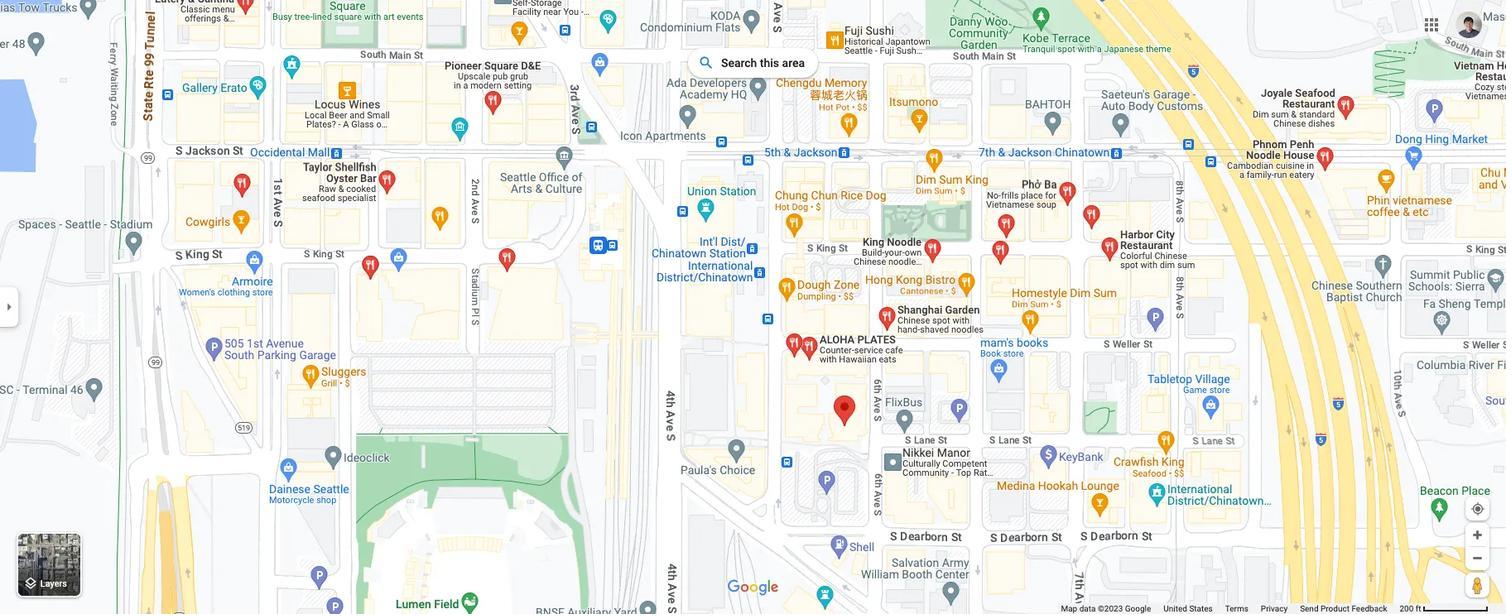 Task type: describe. For each thing, give the bounding box(es) containing it.
show your location image
[[1471, 502, 1486, 517]]

states
[[1189, 604, 1213, 614]]

map
[[1061, 604, 1077, 614]]

200 ft
[[1400, 604, 1421, 614]]

area
[[782, 56, 805, 70]]

layers
[[40, 579, 67, 590]]

this
[[760, 56, 779, 70]]

privacy
[[1261, 604, 1288, 614]]

show street view coverage image
[[1466, 573, 1490, 598]]

send
[[1300, 604, 1319, 614]]

200 ft button
[[1400, 604, 1489, 614]]

footer inside the google maps element
[[1061, 604, 1400, 614]]

send product feedback button
[[1300, 604, 1387, 614]]

ft
[[1416, 604, 1421, 614]]

united states button
[[1164, 604, 1213, 614]]

zoom out image
[[1471, 552, 1484, 565]]

privacy button
[[1261, 604, 1288, 614]]



Task type: locate. For each thing, give the bounding box(es) containing it.
data
[[1079, 604, 1096, 614]]

united states
[[1164, 604, 1213, 614]]

map data ©2023 google
[[1061, 604, 1151, 614]]

feedback
[[1352, 604, 1387, 614]]

expand side panel image
[[0, 298, 18, 316]]

footer containing map data ©2023 google
[[1061, 604, 1400, 614]]

google maps element
[[0, 0, 1506, 614]]

google
[[1125, 604, 1151, 614]]

footer
[[1061, 604, 1400, 614]]

search
[[721, 56, 757, 70]]

©2023
[[1098, 604, 1123, 614]]

terms
[[1225, 604, 1249, 614]]

united
[[1164, 604, 1187, 614]]

search this area button
[[688, 48, 818, 78]]

product
[[1321, 604, 1350, 614]]

terms button
[[1225, 604, 1249, 614]]

google account: nolan park  
(nolan.park@adept.ai) image
[[1456, 11, 1482, 38]]

search this area
[[721, 56, 805, 70]]

send product feedback
[[1300, 604, 1387, 614]]

zoom in image
[[1471, 529, 1484, 542]]

200
[[1400, 604, 1414, 614]]



Task type: vqa. For each thing, say whether or not it's contained in the screenshot.
map data ©2023 google
yes



